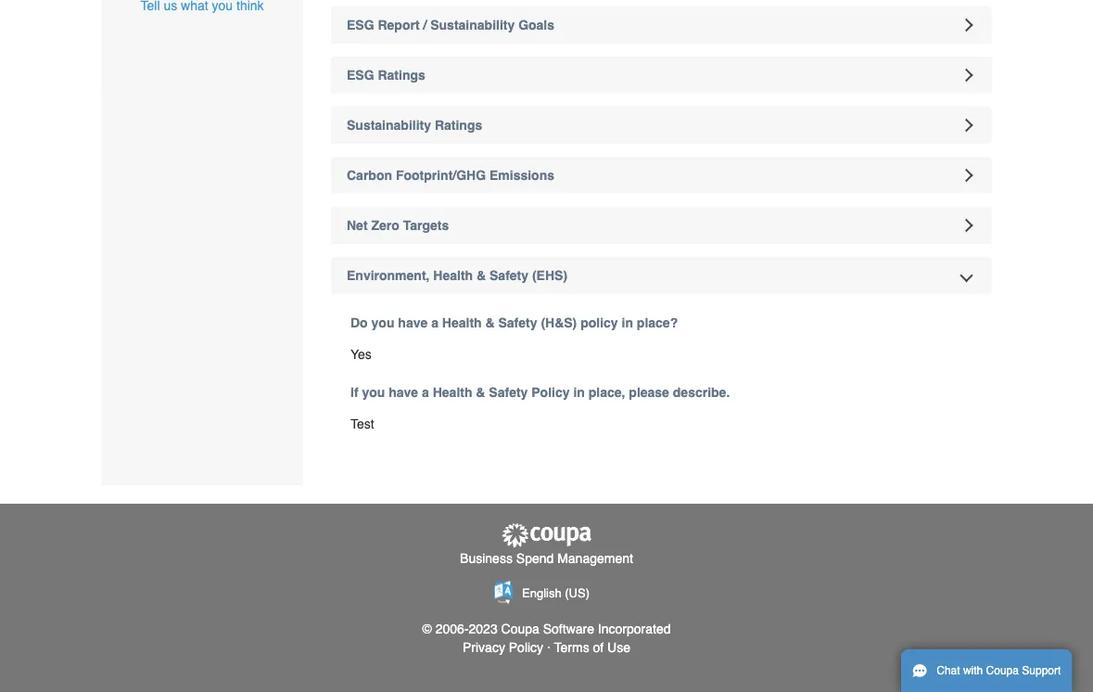 Task type: vqa. For each thing, say whether or not it's contained in the screenshot.
"Cash"
no



Task type: describe. For each thing, give the bounding box(es) containing it.
net
[[347, 219, 368, 233]]

management
[[558, 551, 634, 566]]

environment, health & safety (ehs)
[[347, 269, 568, 284]]

have for do
[[398, 316, 428, 331]]

if you have a health & safety policy in place, please describe.
[[351, 386, 730, 400]]

a for if
[[422, 386, 429, 400]]

sustainability ratings
[[347, 118, 483, 133]]

terms of use
[[555, 641, 631, 656]]

& for policy
[[476, 386, 486, 400]]

yes
[[351, 348, 372, 362]]

health inside dropdown button
[[434, 269, 473, 284]]

of
[[593, 641, 604, 656]]

terms of use link
[[555, 641, 631, 656]]

safety inside dropdown button
[[490, 269, 529, 284]]

health for (h&s)
[[442, 316, 482, 331]]

ratings for sustainability ratings
[[435, 118, 483, 133]]

incorporated
[[598, 622, 671, 637]]

safety for policy
[[489, 386, 528, 400]]

0 vertical spatial policy
[[532, 386, 570, 400]]

emissions
[[490, 168, 555, 183]]

place?
[[637, 316, 678, 331]]

esg ratings button
[[331, 57, 992, 94]]

footprint/ghg
[[396, 168, 486, 183]]

a for do
[[432, 316, 439, 331]]

carbon footprint/ghg emissions button
[[331, 157, 992, 194]]

place,
[[589, 386, 626, 400]]

report
[[378, 18, 420, 33]]

environment,
[[347, 269, 430, 284]]

goals
[[519, 18, 555, 33]]

net zero targets
[[347, 219, 449, 233]]

please
[[629, 386, 670, 400]]

environment, health & safety (ehs) heading
[[331, 258, 992, 295]]

& for (h&s)
[[486, 316, 495, 331]]

sustainability ratings heading
[[331, 107, 992, 144]]



Task type: locate. For each thing, give the bounding box(es) containing it.
policy
[[532, 386, 570, 400], [509, 641, 544, 656]]

1 vertical spatial safety
[[499, 316, 538, 331]]

you for if
[[362, 386, 385, 400]]

0 vertical spatial sustainability
[[431, 18, 515, 33]]

1 vertical spatial coupa
[[987, 664, 1020, 677]]

esg for esg ratings
[[347, 68, 374, 83]]

terms
[[555, 641, 590, 656]]

1 horizontal spatial coupa
[[987, 664, 1020, 677]]

0 vertical spatial in
[[622, 316, 634, 331]]

sustainability inside dropdown button
[[347, 118, 431, 133]]

sustainability
[[431, 18, 515, 33], [347, 118, 431, 133]]

1 vertical spatial in
[[574, 386, 585, 400]]

ratings
[[378, 68, 426, 83], [435, 118, 483, 133]]

safety for (h&s)
[[499, 316, 538, 331]]

describe.
[[673, 386, 730, 400]]

esg report / sustainability goals heading
[[331, 7, 992, 44]]

esg ratings heading
[[331, 57, 992, 94]]

1 vertical spatial policy
[[509, 641, 544, 656]]

1 vertical spatial ratings
[[435, 118, 483, 133]]

1 horizontal spatial in
[[622, 316, 634, 331]]

policy
[[581, 316, 619, 331]]

chat
[[937, 664, 961, 677]]

safety left (ehs)
[[490, 269, 529, 284]]

have
[[398, 316, 428, 331], [389, 386, 419, 400]]

0 vertical spatial &
[[477, 269, 486, 284]]

business spend management
[[460, 551, 634, 566]]

health for policy
[[433, 386, 473, 400]]

0 vertical spatial health
[[434, 269, 473, 284]]

©
[[423, 622, 432, 637]]

have for if
[[389, 386, 419, 400]]

have right if
[[389, 386, 419, 400]]

english (us)
[[522, 587, 590, 601]]

policy left "place,"
[[532, 386, 570, 400]]

sustainability right /
[[431, 18, 515, 33]]

software
[[543, 622, 595, 637]]

with
[[964, 664, 984, 677]]

a down environment, health & safety (ehs)
[[432, 316, 439, 331]]

1 vertical spatial you
[[362, 386, 385, 400]]

do
[[351, 316, 368, 331]]

0 horizontal spatial coupa
[[502, 622, 540, 637]]

zero
[[372, 219, 400, 233]]

chat with coupa support
[[937, 664, 1062, 677]]

0 horizontal spatial in
[[574, 386, 585, 400]]

coupa up privacy policy 'link'
[[502, 622, 540, 637]]

1 vertical spatial have
[[389, 386, 419, 400]]

safety down do you have a health & safety (h&s) policy in place?
[[489, 386, 528, 400]]

a right if
[[422, 386, 429, 400]]

0 vertical spatial coupa
[[502, 622, 540, 637]]

coupa
[[502, 622, 540, 637], [987, 664, 1020, 677]]

(us)
[[565, 587, 590, 601]]

1 horizontal spatial a
[[432, 316, 439, 331]]

1 horizontal spatial ratings
[[435, 118, 483, 133]]

environment, health & safety (ehs) button
[[331, 258, 992, 295]]

do you have a health & safety (h&s) policy in place?
[[351, 316, 678, 331]]

0 vertical spatial have
[[398, 316, 428, 331]]

you
[[372, 316, 395, 331], [362, 386, 385, 400]]

2 vertical spatial safety
[[489, 386, 528, 400]]

sustainability ratings button
[[331, 107, 992, 144]]

spend
[[517, 551, 554, 566]]

esg inside esg report / sustainability goals dropdown button
[[347, 18, 374, 33]]

sustainability down esg ratings
[[347, 118, 431, 133]]

support
[[1023, 664, 1062, 677]]

test
[[351, 417, 375, 432]]

you right if
[[362, 386, 385, 400]]

1 vertical spatial a
[[422, 386, 429, 400]]

in right policy
[[622, 316, 634, 331]]

& up do you have a health & safety (h&s) policy in place?
[[477, 269, 486, 284]]

coupa inside button
[[987, 664, 1020, 677]]

policy down © 2006-2023 coupa software incorporated
[[509, 641, 544, 656]]

in left "place,"
[[574, 386, 585, 400]]

in
[[622, 316, 634, 331], [574, 386, 585, 400]]

2 vertical spatial health
[[433, 386, 473, 400]]

sustainability inside dropdown button
[[431, 18, 515, 33]]

carbon footprint/ghg emissions
[[347, 168, 555, 183]]

coupa right with
[[987, 664, 1020, 677]]

0 vertical spatial you
[[372, 316, 395, 331]]

esg inside esg ratings dropdown button
[[347, 68, 374, 83]]

use
[[608, 641, 631, 656]]

& inside the environment, health & safety (ehs) dropdown button
[[477, 269, 486, 284]]

net zero targets button
[[331, 207, 992, 245]]

0 vertical spatial a
[[432, 316, 439, 331]]

privacy policy link
[[463, 641, 544, 656]]

a
[[432, 316, 439, 331], [422, 386, 429, 400]]

& down do you have a health & safety (h&s) policy in place?
[[476, 386, 486, 400]]

esg up sustainability ratings on the left of page
[[347, 68, 374, 83]]

0 horizontal spatial a
[[422, 386, 429, 400]]

1 vertical spatial &
[[486, 316, 495, 331]]

ratings down report
[[378, 68, 426, 83]]

esg
[[347, 18, 374, 33], [347, 68, 374, 83]]

esg report / sustainability goals button
[[331, 7, 992, 44]]

2023
[[469, 622, 498, 637]]

english
[[522, 587, 562, 601]]

carbon
[[347, 168, 392, 183]]

ratings for esg ratings
[[378, 68, 426, 83]]

esg report / sustainability goals
[[347, 18, 555, 33]]

chat with coupa support button
[[902, 649, 1073, 692]]

coupa supplier portal image
[[501, 523, 593, 549]]

esg left report
[[347, 18, 374, 33]]

0 vertical spatial ratings
[[378, 68, 426, 83]]

ratings inside esg ratings dropdown button
[[378, 68, 426, 83]]

0 horizontal spatial ratings
[[378, 68, 426, 83]]

ratings up the carbon footprint/ghg emissions
[[435, 118, 483, 133]]

&
[[477, 269, 486, 284], [486, 316, 495, 331], [476, 386, 486, 400]]

you right do
[[372, 316, 395, 331]]

& down environment, health & safety (ehs)
[[486, 316, 495, 331]]

(h&s)
[[541, 316, 577, 331]]

net zero targets heading
[[331, 207, 992, 245]]

you for do
[[372, 316, 395, 331]]

1 vertical spatial health
[[442, 316, 482, 331]]

2006-
[[436, 622, 469, 637]]

(ehs)
[[533, 269, 568, 284]]

2 esg from the top
[[347, 68, 374, 83]]

if
[[351, 386, 359, 400]]

0 vertical spatial esg
[[347, 18, 374, 33]]

targets
[[403, 219, 449, 233]]

privacy
[[463, 641, 506, 656]]

0 vertical spatial safety
[[490, 269, 529, 284]]

/
[[424, 18, 427, 33]]

carbon footprint/ghg emissions heading
[[331, 157, 992, 194]]

safety left (h&s)
[[499, 316, 538, 331]]

business
[[460, 551, 513, 566]]

health
[[434, 269, 473, 284], [442, 316, 482, 331], [433, 386, 473, 400]]

1 vertical spatial esg
[[347, 68, 374, 83]]

ratings inside sustainability ratings dropdown button
[[435, 118, 483, 133]]

safety
[[490, 269, 529, 284], [499, 316, 538, 331], [489, 386, 528, 400]]

2 vertical spatial &
[[476, 386, 486, 400]]

esg ratings
[[347, 68, 426, 83]]

have down environment,
[[398, 316, 428, 331]]

esg for esg report / sustainability goals
[[347, 18, 374, 33]]

privacy policy
[[463, 641, 544, 656]]

© 2006-2023 coupa software incorporated
[[423, 622, 671, 637]]

1 vertical spatial sustainability
[[347, 118, 431, 133]]

1 esg from the top
[[347, 18, 374, 33]]



